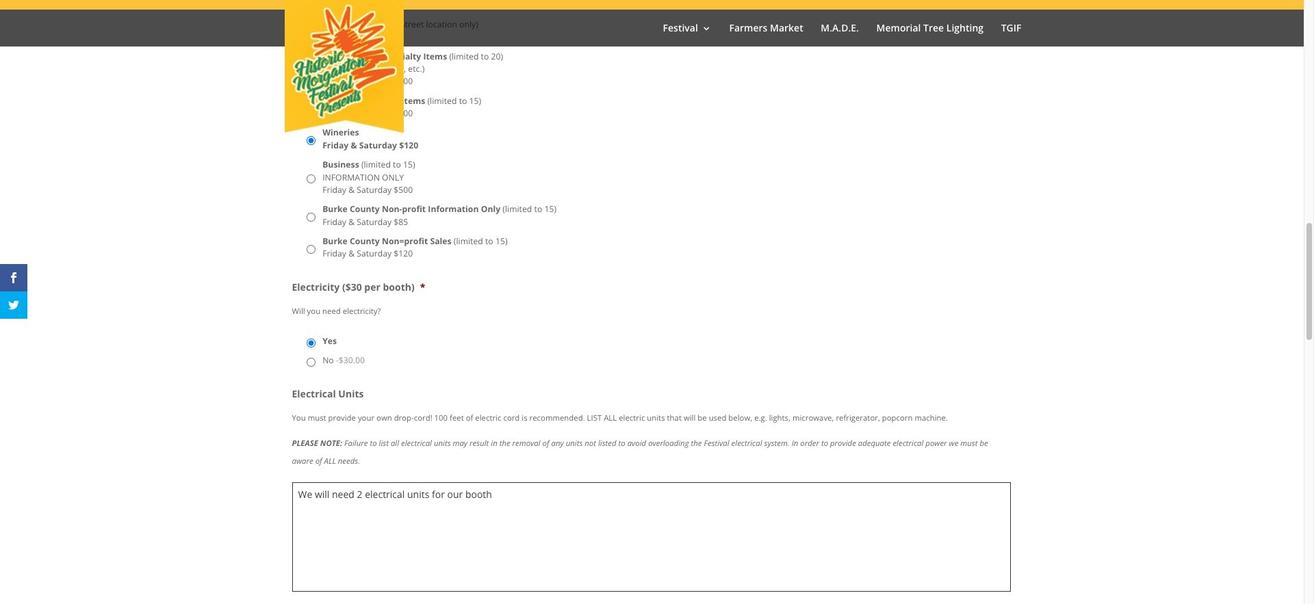 Task type: locate. For each thing, give the bounding box(es) containing it.
None radio
[[306, 0, 315, 5], [306, 104, 315, 113], [306, 175, 315, 184], [306, 213, 315, 222], [306, 0, 315, 5], [306, 104, 315, 113], [306, 175, 315, 184], [306, 213, 315, 222]]

None text field
[[292, 483, 1011, 592]]

None radio
[[306, 28, 315, 37], [306, 66, 315, 75], [306, 136, 315, 145], [306, 245, 315, 254], [306, 339, 315, 347], [306, 358, 315, 367], [306, 28, 315, 37], [306, 66, 315, 75], [306, 136, 315, 145], [306, 245, 315, 254], [306, 339, 315, 347], [306, 358, 315, 367]]

historic morganton festival image
[[285, 0, 404, 133]]



Task type: vqa. For each thing, say whether or not it's contained in the screenshot.
Historic Morganton Festival image
yes



